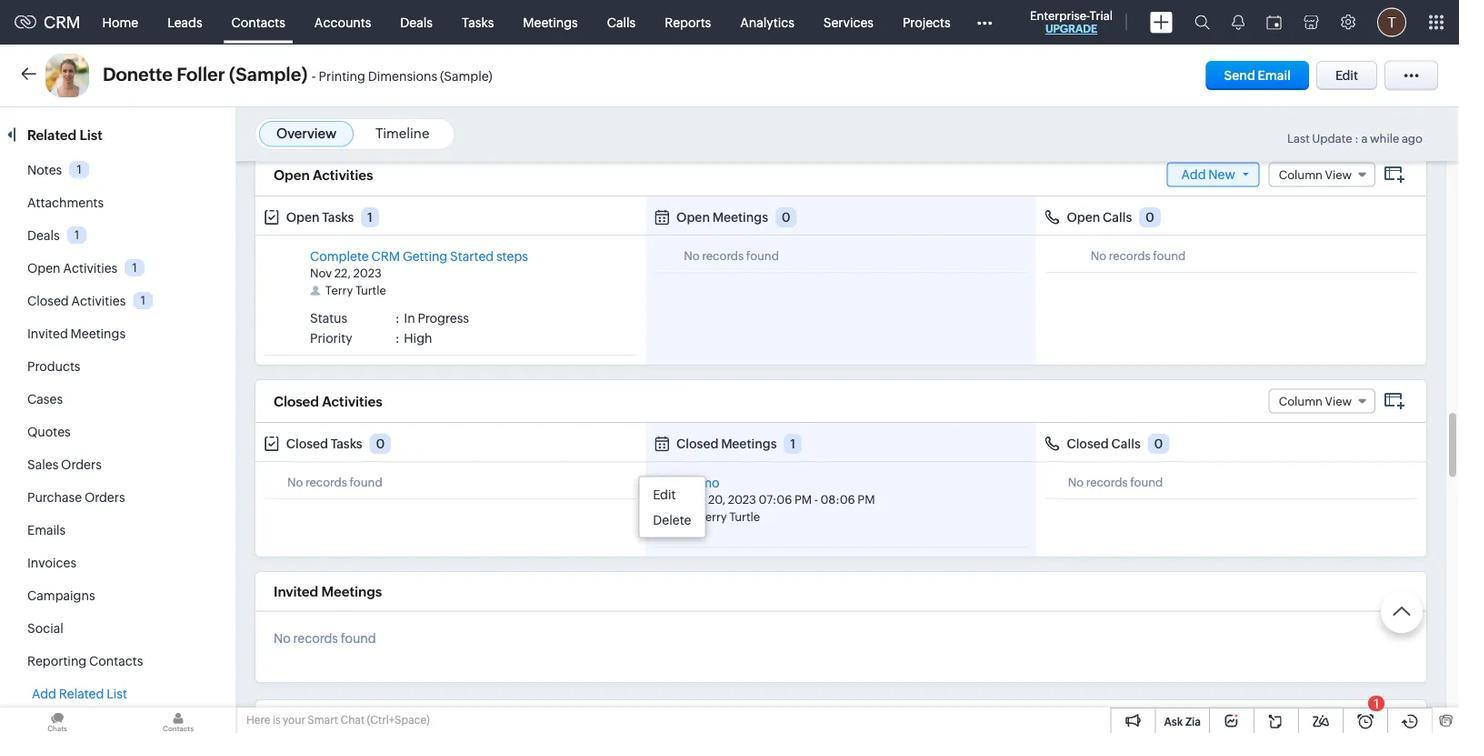 Task type: vqa. For each thing, say whether or not it's contained in the screenshot.
leftmost Closed Activities
yes



Task type: locate. For each thing, give the bounding box(es) containing it.
zia
[[1186, 715, 1202, 728]]

timeline
[[376, 126, 430, 141]]

open activities link
[[27, 261, 118, 276]]

1 horizontal spatial deals link
[[386, 0, 447, 44]]

activities up closed tasks
[[322, 394, 383, 410]]

started
[[450, 250, 494, 264]]

1 horizontal spatial (sample)
[[440, 69, 493, 84]]

records
[[703, 250, 744, 263], [1109, 250, 1151, 263], [306, 476, 347, 490], [1087, 476, 1128, 490], [293, 632, 338, 646]]

analytics
[[741, 15, 795, 30]]

2 vertical spatial :
[[395, 332, 400, 346]]

closed activities up invited meetings link
[[27, 294, 126, 308]]

0 horizontal spatial invited
[[27, 327, 68, 341]]

no down closed tasks
[[287, 476, 303, 490]]

emails link
[[27, 523, 66, 538]]

no down closed calls
[[1068, 476, 1084, 490]]

1 vertical spatial column view
[[1280, 395, 1353, 409]]

0 horizontal spatial invited meetings
[[27, 327, 126, 341]]

- left 08:06
[[815, 494, 818, 507]]

1 vertical spatial view
[[1326, 395, 1353, 409]]

services
[[824, 15, 874, 30]]

list down reporting contacts
[[107, 687, 127, 701]]

1 horizontal spatial terry
[[699, 511, 727, 525]]

crm link
[[15, 13, 81, 32]]

projects
[[903, 15, 951, 30]]

leads
[[167, 15, 202, 30]]

0 vertical spatial column view
[[1280, 168, 1353, 182]]

nov
[[310, 267, 332, 281], [684, 494, 706, 507]]

add related list
[[32, 687, 127, 701]]

open tasks
[[286, 211, 354, 225]]

0 vertical spatial 2023
[[353, 267, 382, 281]]

calls for open activities
[[1103, 211, 1133, 225]]

1 vertical spatial deals
[[27, 228, 60, 243]]

related up notes link
[[27, 127, 77, 143]]

1 vertical spatial crm
[[372, 250, 400, 264]]

orders for purchase orders
[[84, 490, 125, 505]]

crm
[[44, 13, 81, 32], [372, 250, 400, 264]]

create menu image
[[1151, 11, 1173, 33]]

activities up invited meetings link
[[71, 294, 126, 308]]

no records found down closed calls
[[1068, 476, 1164, 490]]

crm left home
[[44, 13, 81, 32]]

: left a
[[1356, 132, 1360, 146]]

1 horizontal spatial terry turtle
[[699, 511, 761, 525]]

0 vertical spatial list
[[80, 127, 103, 143]]

1 horizontal spatial edit
[[1336, 68, 1359, 83]]

orders right purchase
[[84, 490, 125, 505]]

closed activities up closed tasks
[[274, 394, 383, 410]]

1 column view from the top
[[1280, 168, 1353, 182]]

profile image
[[1378, 8, 1407, 37]]

1 vertical spatial orders
[[84, 490, 125, 505]]

pm
[[795, 494, 812, 507], [858, 494, 876, 507]]

no records found down closed tasks
[[287, 476, 383, 490]]

0 vertical spatial view
[[1326, 168, 1353, 182]]

1 view from the top
[[1326, 168, 1353, 182]]

orders
[[61, 458, 102, 472], [84, 490, 125, 505]]

contacts up "donette foller (sample) - printing dimensions (sample)"
[[232, 15, 285, 30]]

turtle down 07:06
[[730, 511, 761, 525]]

no
[[684, 250, 700, 263], [1091, 250, 1107, 263], [287, 476, 303, 490], [1068, 476, 1084, 490], [274, 632, 291, 646]]

deals
[[401, 15, 433, 30], [27, 228, 60, 243]]

0 horizontal spatial terry
[[325, 284, 353, 298]]

pm right 08:06
[[858, 494, 876, 507]]

no records found up smart
[[274, 632, 376, 646]]

0 vertical spatial column
[[1280, 168, 1323, 182]]

found for open calls
[[1154, 250, 1186, 263]]

0 vertical spatial deals
[[401, 15, 433, 30]]

orders up purchase orders
[[61, 458, 102, 472]]

turtle down complete on the top of the page
[[356, 284, 386, 298]]

signals element
[[1222, 0, 1256, 45]]

0
[[782, 211, 791, 225], [1146, 211, 1155, 225], [376, 437, 385, 452], [1155, 437, 1164, 452]]

1 vertical spatial invited
[[274, 584, 319, 600]]

profile element
[[1367, 0, 1418, 44]]

: left high
[[395, 332, 400, 346]]

found for closed calls
[[1131, 476, 1164, 490]]

0 vertical spatial related
[[27, 127, 77, 143]]

enterprise-
[[1031, 9, 1090, 22]]

0 horizontal spatial nov
[[310, 267, 332, 281]]

dimensions
[[368, 69, 438, 84]]

found down add new
[[1154, 250, 1186, 263]]

search image
[[1195, 15, 1211, 30]]

0 horizontal spatial terry turtle
[[325, 284, 386, 298]]

terry for tasks
[[325, 284, 353, 298]]

0 horizontal spatial crm
[[44, 13, 81, 32]]

0 for closed calls
[[1155, 437, 1164, 452]]

0 vertical spatial terry
[[325, 284, 353, 298]]

list
[[80, 127, 103, 143], [107, 687, 127, 701]]

search element
[[1184, 0, 1222, 45]]

notes
[[27, 163, 62, 177]]

1 vertical spatial column view field
[[1270, 389, 1376, 414]]

2 column view field from the top
[[1270, 389, 1376, 414]]

related
[[27, 127, 77, 143], [59, 687, 104, 701]]

found down closed tasks
[[350, 476, 383, 490]]

no records found down "open calls"
[[1091, 250, 1186, 263]]

- left printing
[[312, 68, 316, 84]]

0 vertical spatial column view field
[[1270, 163, 1376, 187]]

0 horizontal spatial pm
[[795, 494, 812, 507]]

0 vertical spatial tasks
[[462, 15, 494, 30]]

1 horizontal spatial invited
[[274, 584, 319, 600]]

1 horizontal spatial crm
[[372, 250, 400, 264]]

0 vertical spatial orders
[[61, 458, 102, 472]]

0 vertical spatial turtle
[[356, 284, 386, 298]]

add left the new
[[1182, 167, 1207, 182]]

nov inside complete crm getting started steps nov 22, 2023
[[310, 267, 332, 281]]

pm right 07:06
[[795, 494, 812, 507]]

meetings
[[523, 15, 578, 30], [713, 211, 769, 225], [71, 327, 126, 341], [721, 437, 777, 452], [322, 584, 382, 600]]

0 vertical spatial nov
[[310, 267, 332, 281]]

products
[[27, 359, 80, 374], [274, 712, 332, 728]]

no records found for open meetings
[[684, 250, 780, 263]]

0 vertical spatial invited meetings
[[27, 327, 126, 341]]

deals link up printing dimensions (sample) link
[[386, 0, 447, 44]]

ask zia
[[1165, 715, 1202, 728]]

invited
[[27, 327, 68, 341], [274, 584, 319, 600]]

deals down the attachments
[[27, 228, 60, 243]]

0 horizontal spatial deals link
[[27, 228, 60, 243]]

(sample) down 'tasks' link
[[440, 69, 493, 84]]

foller
[[177, 64, 225, 85]]

open activities up closed activities link
[[27, 261, 118, 276]]

cases link
[[27, 392, 63, 407]]

1 vertical spatial tasks
[[322, 211, 354, 225]]

products up cases link
[[27, 359, 80, 374]]

status
[[310, 312, 348, 326]]

0 vertical spatial contacts
[[232, 15, 285, 30]]

2 vertical spatial calls
[[1112, 437, 1141, 452]]

view for 1st column view field from the top of the page
[[1326, 168, 1353, 182]]

: left in
[[395, 312, 400, 326]]

trial
[[1090, 9, 1113, 22]]

found down closed calls
[[1131, 476, 1164, 490]]

contacts up add related list
[[89, 654, 143, 669]]

deals up printing dimensions (sample) link
[[401, 15, 433, 30]]

0 vertical spatial :
[[1356, 132, 1360, 146]]

1 vertical spatial turtle
[[730, 511, 761, 525]]

(ctrl+space)
[[367, 714, 430, 726]]

0 horizontal spatial add
[[32, 687, 56, 701]]

chats image
[[0, 708, 115, 733]]

accounts link
[[300, 0, 386, 44]]

records down closed calls
[[1087, 476, 1128, 490]]

0 vertical spatial terry turtle
[[325, 284, 386, 298]]

no records found for open calls
[[1091, 250, 1186, 263]]

open
[[274, 167, 310, 183], [286, 211, 320, 225], [677, 211, 710, 225], [1067, 211, 1101, 225], [27, 261, 61, 276]]

related down reporting contacts
[[59, 687, 104, 701]]

in
[[404, 312, 415, 326]]

1 horizontal spatial add
[[1182, 167, 1207, 182]]

orders for sales orders
[[61, 458, 102, 472]]

1 horizontal spatial products
[[274, 712, 332, 728]]

add up chats image in the left bottom of the page
[[32, 687, 56, 701]]

add for add related list
[[32, 687, 56, 701]]

closed activities
[[27, 294, 126, 308], [274, 394, 383, 410]]

activities
[[313, 167, 373, 183], [63, 261, 118, 276], [71, 294, 126, 308], [322, 394, 383, 410]]

column view for 1st column view field from the top of the page
[[1280, 168, 1353, 182]]

records down "open calls"
[[1109, 250, 1151, 263]]

activities up closed activities link
[[63, 261, 118, 276]]

purchase orders
[[27, 490, 125, 505]]

crm inside complete crm getting started steps nov 22, 2023
[[372, 250, 400, 264]]

1 vertical spatial :
[[395, 312, 400, 326]]

1 horizontal spatial pm
[[858, 494, 876, 507]]

1 vertical spatial products
[[274, 712, 332, 728]]

1 vertical spatial calls
[[1103, 211, 1133, 225]]

:
[[1356, 132, 1360, 146], [395, 312, 400, 326], [395, 332, 400, 346]]

enterprise-trial upgrade
[[1031, 9, 1113, 35]]

records down closed tasks
[[306, 476, 347, 490]]

1 vertical spatial terry turtle
[[699, 511, 761, 525]]

1 column from the top
[[1280, 168, 1323, 182]]

closed activities link
[[27, 294, 126, 308]]

2023
[[353, 267, 382, 281], [728, 494, 757, 507]]

products right here
[[274, 712, 332, 728]]

edit up delete
[[653, 487, 676, 502]]

contacts link
[[217, 0, 300, 44]]

1 vertical spatial open activities
[[27, 261, 118, 276]]

0 vertical spatial open activities
[[274, 167, 373, 183]]

found down 'open meetings'
[[747, 250, 780, 263]]

1 vertical spatial nov
[[684, 494, 706, 507]]

1 vertical spatial edit
[[653, 487, 676, 502]]

: for : in progress
[[395, 312, 400, 326]]

high
[[404, 332, 432, 346]]

0 horizontal spatial open activities
[[27, 261, 118, 276]]

edit up last update : a while ago
[[1336, 68, 1359, 83]]

1 horizontal spatial list
[[107, 687, 127, 701]]

turtle for meetings
[[730, 511, 761, 525]]

1 vertical spatial list
[[107, 687, 127, 701]]

0 vertical spatial products
[[27, 359, 80, 374]]

last
[[1288, 132, 1311, 146]]

sales orders link
[[27, 458, 102, 472]]

2 pm from the left
[[858, 494, 876, 507]]

terry down 20, on the bottom
[[699, 511, 727, 525]]

1 vertical spatial add
[[32, 687, 56, 701]]

meetings link
[[509, 0, 593, 44]]

1 vertical spatial closed activities
[[274, 394, 383, 410]]

records for closed calls
[[1087, 476, 1128, 490]]

delete
[[653, 513, 692, 527]]

0 right closed calls
[[1155, 437, 1164, 452]]

no down 'open meetings'
[[684, 250, 700, 263]]

nov left the 22,
[[310, 267, 332, 281]]

0 horizontal spatial contacts
[[89, 654, 143, 669]]

0 horizontal spatial deals
[[27, 228, 60, 243]]

invited meetings
[[27, 327, 126, 341], [274, 584, 382, 600]]

0 right closed tasks
[[376, 437, 385, 452]]

1 vertical spatial -
[[815, 494, 818, 507]]

0 vertical spatial invited
[[27, 327, 68, 341]]

2023 right the 22,
[[353, 267, 382, 281]]

1 vertical spatial deals link
[[27, 228, 60, 243]]

terry turtle for tasks
[[325, 284, 386, 298]]

purchase orders link
[[27, 490, 125, 505]]

tasks
[[462, 15, 494, 30], [322, 211, 354, 225], [331, 437, 363, 452]]

terry turtle down 20, on the bottom
[[699, 511, 761, 525]]

edit inside button
[[1336, 68, 1359, 83]]

1 horizontal spatial 2023
[[728, 494, 757, 507]]

notes link
[[27, 163, 62, 177]]

0 vertical spatial edit
[[1336, 68, 1359, 83]]

terry down the 22,
[[325, 284, 353, 298]]

records for open meetings
[[703, 250, 744, 263]]

1 horizontal spatial invited meetings
[[274, 584, 382, 600]]

accounts
[[315, 15, 371, 30]]

crm left the getting
[[372, 250, 400, 264]]

(sample) down contacts link
[[229, 64, 308, 85]]

0 vertical spatial crm
[[44, 13, 81, 32]]

1 horizontal spatial turtle
[[730, 511, 761, 525]]

- inside "donette foller (sample) - printing dimensions (sample)"
[[312, 68, 316, 84]]

2 vertical spatial tasks
[[331, 437, 363, 452]]

no records found down 'open meetings'
[[684, 250, 780, 263]]

deals link down the attachments
[[27, 228, 60, 243]]

0 horizontal spatial edit
[[653, 487, 676, 502]]

Column View field
[[1270, 163, 1376, 187], [1270, 389, 1376, 414]]

list up attachments link
[[80, 127, 103, 143]]

records down 'open meetings'
[[703, 250, 744, 263]]

terry turtle down the 22,
[[325, 284, 386, 298]]

2 view from the top
[[1326, 395, 1353, 409]]

0 horizontal spatial 2023
[[353, 267, 382, 281]]

Other Modules field
[[966, 8, 1005, 37]]

1 vertical spatial terry
[[699, 511, 727, 525]]

1 column view field from the top
[[1270, 163, 1376, 187]]

deals link
[[386, 0, 447, 44], [27, 228, 60, 243]]

terry turtle
[[325, 284, 386, 298], [699, 511, 761, 525]]

2023 right 20, on the bottom
[[728, 494, 757, 507]]

column
[[1280, 168, 1323, 182], [1280, 395, 1323, 409]]

1 vertical spatial column
[[1280, 395, 1323, 409]]

0 horizontal spatial list
[[80, 127, 103, 143]]

2 column view from the top
[[1280, 395, 1353, 409]]

edit inside 'link'
[[653, 487, 676, 502]]

open activities up open tasks
[[274, 167, 373, 183]]

quotes
[[27, 425, 71, 439]]

cases
[[27, 392, 63, 407]]

0 vertical spatial -
[[312, 68, 316, 84]]

1 horizontal spatial nov
[[684, 494, 706, 507]]

0 vertical spatial add
[[1182, 167, 1207, 182]]

08:06
[[821, 494, 856, 507]]

steps
[[497, 250, 528, 264]]

turtle
[[356, 284, 386, 298], [730, 511, 761, 525]]

0 horizontal spatial closed activities
[[27, 294, 126, 308]]

0 right 'open meetings'
[[782, 211, 791, 225]]

0 right "open calls"
[[1146, 211, 1155, 225]]

0 horizontal spatial turtle
[[356, 284, 386, 298]]

no down "open calls"
[[1091, 250, 1107, 263]]

0 horizontal spatial -
[[312, 68, 316, 84]]

1 horizontal spatial closed activities
[[274, 394, 383, 410]]

nov down "demo" link
[[684, 494, 706, 507]]



Task type: describe. For each thing, give the bounding box(es) containing it.
no records found for closed tasks
[[287, 476, 383, 490]]

here
[[247, 714, 271, 726]]

emails
[[27, 523, 66, 538]]

your
[[283, 714, 306, 726]]

no records found for closed calls
[[1068, 476, 1164, 490]]

progress
[[418, 312, 469, 326]]

0 for closed tasks
[[376, 437, 385, 452]]

complete crm getting started steps link
[[310, 250, 528, 264]]

no for open meetings
[[684, 250, 700, 263]]

closed meetings
[[677, 437, 777, 452]]

ago
[[1403, 132, 1424, 146]]

create menu element
[[1140, 0, 1184, 44]]

sales orders
[[27, 458, 102, 472]]

0 for open calls
[[1146, 211, 1155, 225]]

0 horizontal spatial products
[[27, 359, 80, 374]]

social link
[[27, 621, 63, 636]]

records up smart
[[293, 632, 338, 646]]

: in progress
[[395, 312, 469, 326]]

1 vertical spatial related
[[59, 687, 104, 701]]

reports
[[665, 15, 712, 30]]

send email button
[[1207, 61, 1310, 90]]

turtle for tasks
[[356, 284, 386, 298]]

services link
[[809, 0, 889, 44]]

here is your smart chat (ctrl+space)
[[247, 714, 430, 726]]

timeline link
[[376, 126, 430, 141]]

open calls
[[1067, 211, 1133, 225]]

1 vertical spatial 2023
[[728, 494, 757, 507]]

reports link
[[651, 0, 726, 44]]

complete
[[310, 250, 369, 264]]

no for closed tasks
[[287, 476, 303, 490]]

purchase
[[27, 490, 82, 505]]

related list
[[27, 127, 106, 143]]

campaigns
[[27, 589, 95, 603]]

new
[[1209, 167, 1236, 182]]

home
[[102, 15, 138, 30]]

priority
[[310, 332, 353, 346]]

1 vertical spatial contacts
[[89, 654, 143, 669]]

calendar image
[[1267, 15, 1283, 30]]

2 column from the top
[[1280, 395, 1323, 409]]

0 vertical spatial calls
[[607, 15, 636, 30]]

tasks link
[[447, 0, 509, 44]]

nov 20, 2023 07:06 pm - 08:06 pm
[[684, 494, 876, 507]]

getting
[[403, 250, 448, 264]]

analytics link
[[726, 0, 809, 44]]

attachments
[[27, 196, 104, 210]]

chat
[[341, 714, 365, 726]]

view for second column view field from the top of the page
[[1326, 395, 1353, 409]]

social
[[27, 621, 63, 636]]

printing dimensions (sample) link
[[319, 69, 493, 84]]

: for : high
[[395, 332, 400, 346]]

activities up open tasks
[[313, 167, 373, 183]]

records for open calls
[[1109, 250, 1151, 263]]

overview
[[277, 126, 337, 141]]

while
[[1371, 132, 1400, 146]]

reporting contacts link
[[27, 654, 143, 669]]

edit button
[[1317, 61, 1378, 90]]

printing
[[319, 69, 366, 84]]

send
[[1225, 68, 1256, 83]]

demo link
[[684, 476, 720, 491]]

projects link
[[889, 0, 966, 44]]

no for open calls
[[1091, 250, 1107, 263]]

edit for "edit" button
[[1336, 68, 1359, 83]]

invited meetings link
[[27, 327, 126, 341]]

invoices link
[[27, 556, 76, 570]]

last update : a while ago
[[1288, 132, 1424, 146]]

leads link
[[153, 0, 217, 44]]

0 vertical spatial deals link
[[386, 0, 447, 44]]

1 horizontal spatial open activities
[[274, 167, 373, 183]]

closed calls
[[1067, 437, 1141, 452]]

: high
[[395, 332, 432, 346]]

open meetings
[[677, 211, 769, 225]]

2023 inside complete crm getting started steps nov 22, 2023
[[353, 267, 382, 281]]

tasks inside 'tasks' link
[[462, 15, 494, 30]]

found up chat
[[341, 632, 376, 646]]

22,
[[335, 267, 351, 281]]

smart
[[308, 714, 338, 726]]

1 vertical spatial invited meetings
[[274, 584, 382, 600]]

1 horizontal spatial -
[[815, 494, 818, 507]]

terry for meetings
[[699, 511, 727, 525]]

products link
[[27, 359, 80, 374]]

home link
[[88, 0, 153, 44]]

edit for edit 'link' on the bottom left of page
[[653, 487, 676, 502]]

reporting contacts
[[27, 654, 143, 669]]

ask
[[1165, 715, 1184, 728]]

(sample) inside "donette foller (sample) - printing dimensions (sample)"
[[440, 69, 493, 84]]

closed tasks
[[286, 437, 363, 452]]

no up is
[[274, 632, 291, 646]]

records for closed tasks
[[306, 476, 347, 490]]

attachments link
[[27, 196, 104, 210]]

demo
[[684, 476, 720, 491]]

calls for closed activities
[[1112, 437, 1141, 452]]

email
[[1259, 68, 1292, 83]]

no for closed calls
[[1068, 476, 1084, 490]]

invoices
[[27, 556, 76, 570]]

sales
[[27, 458, 58, 472]]

overview link
[[277, 126, 337, 141]]

terry turtle for meetings
[[699, 511, 761, 525]]

campaigns link
[[27, 589, 95, 603]]

1 horizontal spatial deals
[[401, 15, 433, 30]]

signals image
[[1233, 15, 1245, 30]]

donette
[[103, 64, 173, 85]]

1 pm from the left
[[795, 494, 812, 507]]

tasks for closed activities
[[331, 437, 363, 452]]

calls link
[[593, 0, 651, 44]]

column view for second column view field from the top of the page
[[1280, 395, 1353, 409]]

donette foller (sample) - printing dimensions (sample)
[[103, 64, 493, 85]]

contacts image
[[121, 708, 236, 733]]

0 for open meetings
[[782, 211, 791, 225]]

0 vertical spatial closed activities
[[27, 294, 126, 308]]

found for open meetings
[[747, 250, 780, 263]]

update
[[1313, 132, 1353, 146]]

tasks for open activities
[[322, 211, 354, 225]]

add for add new
[[1182, 167, 1207, 182]]

07:06
[[759, 494, 793, 507]]

1 horizontal spatial contacts
[[232, 15, 285, 30]]

0 horizontal spatial (sample)
[[229, 64, 308, 85]]

found for closed tasks
[[350, 476, 383, 490]]

send email
[[1225, 68, 1292, 83]]

quotes link
[[27, 425, 71, 439]]

upgrade
[[1046, 23, 1098, 35]]

is
[[273, 714, 281, 726]]

20,
[[709, 494, 726, 507]]



